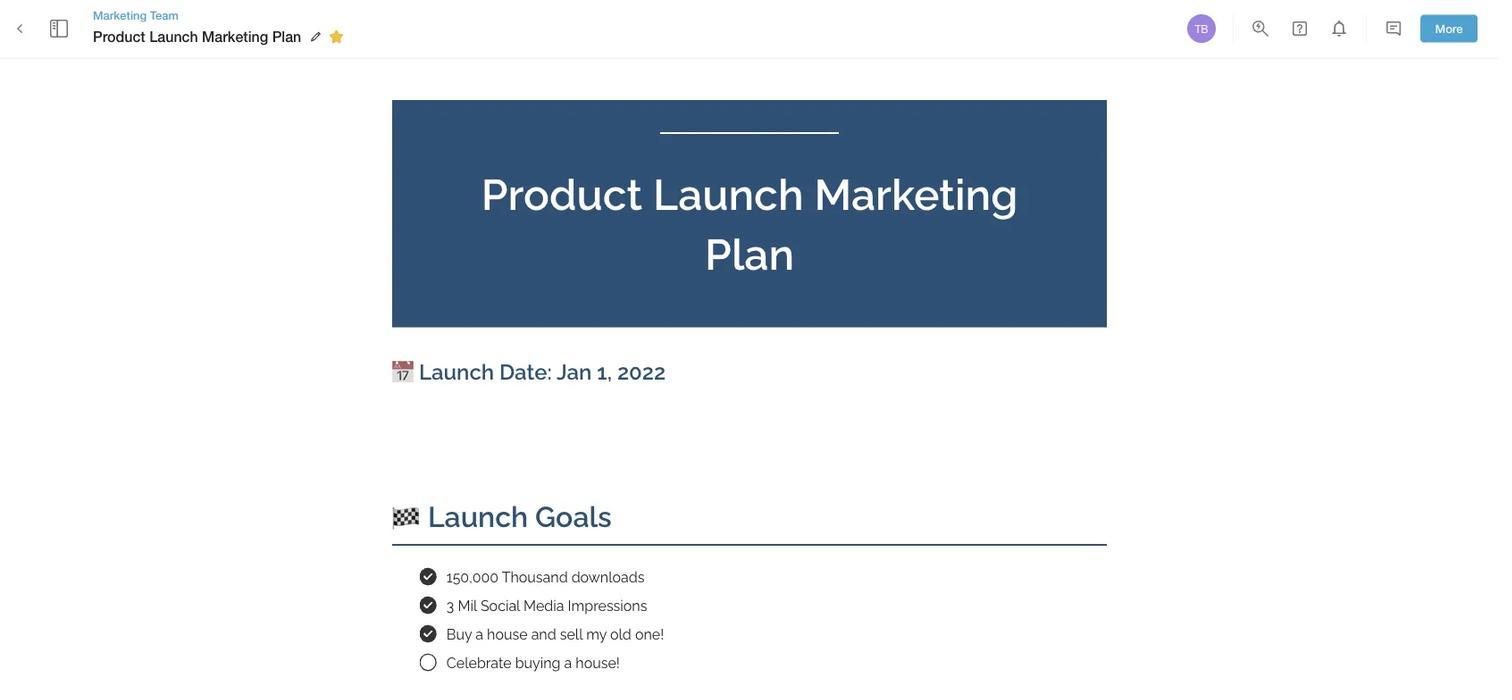 Task type: describe. For each thing, give the bounding box(es) containing it.
social
[[481, 598, 520, 614]]

sell
[[560, 626, 583, 643]]

launch inside product launch marketing plan
[[653, 169, 804, 219]]

150,000 thousand downloads
[[447, 569, 645, 585]]

1 vertical spatial marketing
[[202, 28, 268, 45]]

3 mil social media impressions
[[447, 598, 647, 614]]

media
[[524, 598, 564, 614]]

0 horizontal spatial marketing
[[93, 8, 147, 22]]

1 vertical spatial plan
[[705, 229, 794, 279]]

🏁
[[392, 500, 421, 533]]

celebrate buying a house!
[[447, 655, 620, 671]]

impressions
[[568, 598, 647, 614]]

goals
[[535, 500, 612, 533]]

celebrate
[[447, 655, 512, 671]]

📅 launch date: jan 1, 2022
[[392, 360, 666, 385]]

1 vertical spatial product launch marketing plan
[[481, 169, 1029, 279]]

old
[[610, 626, 632, 643]]

1,
[[597, 360, 612, 385]]

150,000
[[447, 569, 499, 585]]

my
[[586, 626, 607, 643]]

downloads
[[572, 569, 645, 585]]

one!
[[635, 626, 664, 643]]

tb button
[[1185, 12, 1219, 46]]

jan
[[557, 360, 592, 385]]

more button
[[1421, 15, 1478, 42]]



Task type: vqa. For each thing, say whether or not it's contained in the screenshot.
left THE PLAN
yes



Task type: locate. For each thing, give the bounding box(es) containing it.
0 vertical spatial marketing
[[93, 8, 147, 22]]

1 horizontal spatial product
[[481, 169, 643, 219]]

product launch marketing plan
[[93, 28, 301, 45], [481, 169, 1029, 279]]

a down the sell on the left bottom of page
[[564, 655, 572, 671]]

and
[[531, 626, 556, 643]]

product inside product launch marketing plan
[[481, 169, 643, 219]]

more
[[1436, 22, 1463, 35]]

2022
[[617, 360, 666, 385]]

marketing inside product launch marketing plan
[[814, 169, 1018, 219]]

buying
[[515, 655, 561, 671]]

0 vertical spatial product
[[93, 28, 145, 45]]

marketing team
[[93, 8, 179, 22]]

1 vertical spatial a
[[564, 655, 572, 671]]

team
[[150, 8, 179, 22]]

marketing team link
[[93, 7, 350, 23]]

house!
[[576, 655, 620, 671]]

1 horizontal spatial marketing
[[202, 28, 268, 45]]

house
[[487, 626, 528, 643]]

a
[[476, 626, 483, 643], [564, 655, 572, 671]]

marketing
[[93, 8, 147, 22], [202, 28, 268, 45], [814, 169, 1018, 219]]

0 vertical spatial plan
[[272, 28, 301, 45]]

3
[[447, 598, 454, 614]]

0 horizontal spatial a
[[476, 626, 483, 643]]

0 vertical spatial product launch marketing plan
[[93, 28, 301, 45]]

thousand
[[502, 569, 568, 585]]

0 vertical spatial a
[[476, 626, 483, 643]]

1 horizontal spatial a
[[564, 655, 572, 671]]

remove favorite image
[[326, 26, 347, 47]]

0 horizontal spatial product
[[93, 28, 145, 45]]

buy a house and sell my old one!
[[447, 626, 664, 643]]

2 horizontal spatial marketing
[[814, 169, 1018, 219]]

product
[[93, 28, 145, 45], [481, 169, 643, 219]]

launch
[[149, 28, 198, 45], [653, 169, 804, 219], [419, 360, 494, 385], [428, 500, 528, 533]]

🏁 launch goals
[[392, 500, 612, 533]]

plan
[[272, 28, 301, 45], [705, 229, 794, 279]]

2 vertical spatial marketing
[[814, 169, 1018, 219]]

📅
[[392, 360, 414, 385]]

mil
[[458, 598, 477, 614]]

1 horizontal spatial plan
[[705, 229, 794, 279]]

a right buy
[[476, 626, 483, 643]]

1 vertical spatial product
[[481, 169, 643, 219]]

buy
[[447, 626, 472, 643]]

0 horizontal spatial product launch marketing plan
[[93, 28, 301, 45]]

0 horizontal spatial plan
[[272, 28, 301, 45]]

date:
[[500, 360, 552, 385]]

tb
[[1195, 22, 1209, 35]]

1 horizontal spatial product launch marketing plan
[[481, 169, 1029, 279]]



